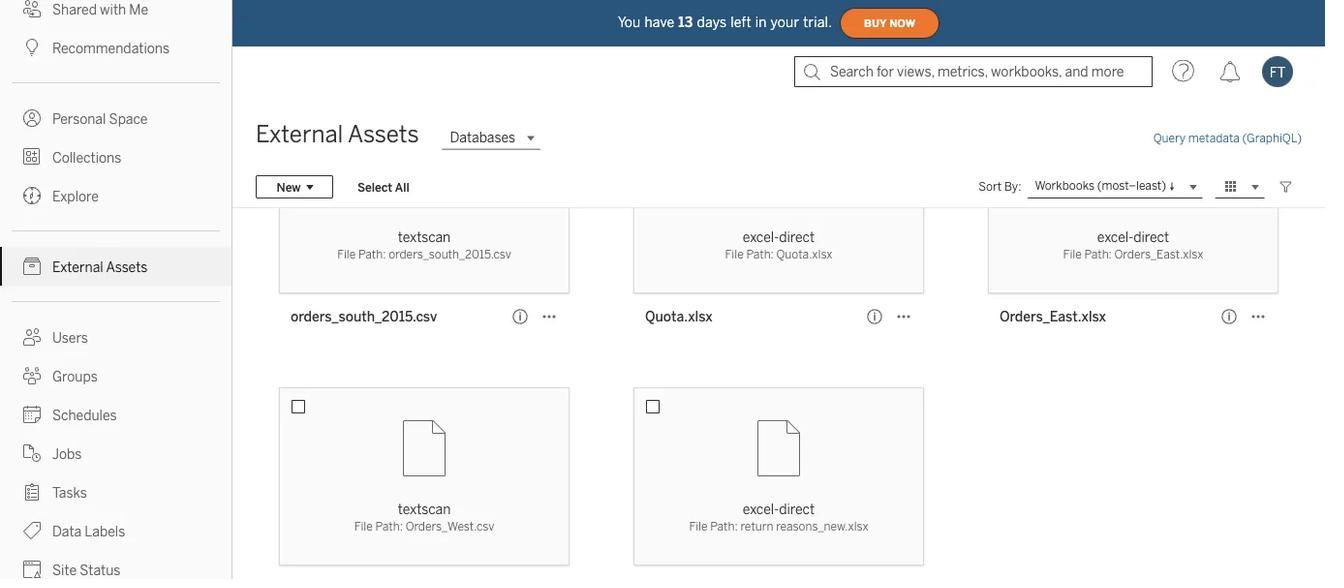 Task type: vqa. For each thing, say whether or not it's contained in the screenshot.
Workbooks (most–least)
yes



Task type: describe. For each thing, give the bounding box(es) containing it.
1 vertical spatial external assets
[[52, 259, 148, 275]]

jobs
[[52, 446, 82, 462]]

users link
[[0, 318, 232, 357]]

grid view image
[[1223, 178, 1240, 196]]

13
[[678, 14, 693, 30]]

space
[[109, 111, 148, 127]]

file for excel-direct file path: return reasons_new.xlsx
[[689, 520, 708, 534]]

site
[[52, 562, 77, 578]]

buy now button
[[840, 8, 940, 39]]

status
[[80, 562, 120, 578]]

path: inside textscan file path: orders_west.csv
[[375, 520, 403, 534]]

collections link
[[0, 138, 232, 176]]

data labels
[[52, 524, 125, 540]]

personal space link
[[0, 99, 232, 138]]

by:
[[1004, 180, 1021, 194]]

left
[[731, 14, 751, 30]]

sort
[[979, 180, 1002, 194]]

direct for orders_east.xlsx
[[1134, 229, 1169, 245]]

groups link
[[0, 357, 232, 395]]

external assets link
[[0, 247, 232, 286]]

sort by:
[[979, 180, 1021, 194]]

return
[[741, 520, 774, 534]]

metadata
[[1189, 131, 1240, 145]]

orders_west.csv
[[406, 520, 494, 534]]

query
[[1154, 131, 1186, 145]]

query metadata (graphiql) link
[[1154, 131, 1302, 145]]

excel- for quota.xlsx
[[743, 229, 779, 245]]

select
[[357, 180, 392, 194]]

personal
[[52, 111, 106, 127]]

direct for quota.xlsx
[[779, 229, 815, 245]]

0 vertical spatial assets
[[348, 121, 419, 148]]

you
[[618, 14, 641, 30]]

path: for excel-direct file path: orders_east.xlsx
[[1084, 248, 1112, 262]]

recommendations link
[[0, 28, 232, 67]]

databases
[[450, 130, 515, 146]]

1 vertical spatial quota.xlsx
[[645, 309, 713, 325]]

new button
[[256, 175, 333, 199]]

orders_east.xlsx inside excel-direct file path: orders_east.xlsx
[[1115, 248, 1204, 262]]

buy now
[[864, 17, 916, 29]]

site status
[[52, 562, 120, 578]]

buy
[[864, 17, 887, 29]]

in
[[755, 14, 767, 30]]

you have 13 days left in your trial.
[[618, 14, 832, 30]]

groups
[[52, 369, 98, 385]]

all
[[395, 180, 409, 194]]

1 horizontal spatial external
[[256, 121, 343, 148]]

new
[[277, 180, 301, 194]]

(most–least)
[[1097, 179, 1166, 193]]



Task type: locate. For each thing, give the bounding box(es) containing it.
direct inside excel-direct file path: orders_east.xlsx
[[1134, 229, 1169, 245]]

labels
[[85, 524, 125, 540]]

path: inside excel-direct file path: return reasons_new.xlsx
[[710, 520, 738, 534]]

external down "explore"
[[52, 259, 103, 275]]

excel- inside the excel-direct file path: quota.xlsx
[[743, 229, 779, 245]]

direct inside the excel-direct file path: quota.xlsx
[[779, 229, 815, 245]]

path:
[[358, 248, 386, 262], [746, 248, 774, 262], [1084, 248, 1112, 262], [375, 520, 403, 534], [710, 520, 738, 534]]

external
[[256, 121, 343, 148], [52, 259, 103, 275]]

shared
[[52, 1, 97, 17]]

external assets up users link
[[52, 259, 148, 275]]

textscan up orders_west.csv in the left bottom of the page
[[398, 501, 451, 517]]

file inside textscan file path: orders_south_2015.csv
[[337, 248, 356, 262]]

file for excel-direct file path: orders_east.xlsx
[[1063, 248, 1082, 262]]

(graphiql)
[[1242, 131, 1302, 145]]

select all
[[357, 180, 409, 194]]

1 vertical spatial textscan
[[398, 501, 451, 517]]

with
[[100, 1, 126, 17]]

0 vertical spatial orders_south_2015.csv
[[389, 248, 511, 262]]

0 horizontal spatial assets
[[106, 259, 148, 275]]

query metadata (graphiql)
[[1154, 131, 1302, 145]]

trial.
[[803, 14, 832, 30]]

assets
[[348, 121, 419, 148], [106, 259, 148, 275]]

textscan
[[398, 229, 451, 245], [398, 501, 451, 517]]

external assets up the select on the left
[[256, 121, 419, 148]]

have
[[645, 14, 675, 30]]

jobs link
[[0, 434, 232, 473]]

excel-direct file path: orders_east.xlsx
[[1063, 229, 1204, 262]]

textscan inside textscan file path: orders_west.csv
[[398, 501, 451, 517]]

textscan file path: orders_west.csv
[[354, 501, 494, 534]]

tasks link
[[0, 473, 232, 512]]

your
[[771, 14, 799, 30]]

path: inside the excel-direct file path: quota.xlsx
[[746, 248, 774, 262]]

days
[[697, 14, 727, 30]]

1 horizontal spatial quota.xlsx
[[777, 248, 833, 262]]

schedules
[[52, 407, 117, 423]]

1 vertical spatial external
[[52, 259, 103, 275]]

0 vertical spatial external
[[256, 121, 343, 148]]

0 vertical spatial external assets
[[256, 121, 419, 148]]

1 vertical spatial orders_south_2015.csv
[[291, 309, 437, 325]]

1 vertical spatial orders_east.xlsx
[[1000, 309, 1106, 325]]

users
[[52, 330, 88, 346]]

reasons_new.xlsx
[[776, 520, 869, 534]]

shared with me link
[[0, 0, 232, 28]]

schedules link
[[0, 395, 232, 434]]

recommendations
[[52, 40, 170, 56]]

1 horizontal spatial orders_east.xlsx
[[1115, 248, 1204, 262]]

excel-direct file path: return reasons_new.xlsx
[[689, 501, 869, 534]]

excel-
[[743, 229, 779, 245], [1097, 229, 1134, 245], [743, 501, 779, 517]]

orders_south_2015.csv inside textscan file path: orders_south_2015.csv
[[389, 248, 511, 262]]

data labels link
[[0, 512, 232, 550]]

path: inside excel-direct file path: orders_east.xlsx
[[1084, 248, 1112, 262]]

orders_east.xlsx
[[1115, 248, 1204, 262], [1000, 309, 1106, 325]]

personal space
[[52, 111, 148, 127]]

0 horizontal spatial external
[[52, 259, 103, 275]]

excel- for orders_east.xlsx
[[1097, 229, 1134, 245]]

direct inside excel-direct file path: return reasons_new.xlsx
[[779, 501, 815, 517]]

now
[[890, 17, 916, 29]]

explore
[[52, 188, 99, 204]]

workbooks
[[1035, 179, 1095, 193]]

quota.xlsx
[[777, 248, 833, 262], [645, 309, 713, 325]]

site status link
[[0, 550, 232, 579]]

file inside excel-direct file path: orders_east.xlsx
[[1063, 248, 1082, 262]]

0 vertical spatial quota.xlsx
[[777, 248, 833, 262]]

excel- inside excel-direct file path: return reasons_new.xlsx
[[743, 501, 779, 517]]

textscan inside textscan file path: orders_south_2015.csv
[[398, 229, 451, 245]]

1 textscan from the top
[[398, 229, 451, 245]]

2 textscan from the top
[[398, 501, 451, 517]]

textscan for textscan file path: orders_south_2015.csv
[[398, 229, 451, 245]]

orders_south_2015.csv down textscan file path: orders_south_2015.csv
[[291, 309, 437, 325]]

orders_south_2015.csv
[[389, 248, 511, 262], [291, 309, 437, 325]]

textscan file path: orders_south_2015.csv
[[337, 229, 511, 262]]

data
[[52, 524, 82, 540]]

explore link
[[0, 176, 232, 215]]

0 vertical spatial textscan
[[398, 229, 451, 245]]

path: for excel-direct file path: return reasons_new.xlsx
[[710, 520, 738, 534]]

databases button
[[442, 126, 541, 149]]

assets up users link
[[106, 259, 148, 275]]

external up new 'popup button'
[[256, 121, 343, 148]]

1 horizontal spatial assets
[[348, 121, 419, 148]]

assets up select all
[[348, 121, 419, 148]]

external assets
[[256, 121, 419, 148], [52, 259, 148, 275]]

1 vertical spatial assets
[[106, 259, 148, 275]]

0 horizontal spatial orders_east.xlsx
[[1000, 309, 1106, 325]]

orders_south_2015.csv down all
[[389, 248, 511, 262]]

tasks
[[52, 485, 87, 501]]

workbooks (most–least) button
[[1027, 175, 1203, 199]]

textscan down all
[[398, 229, 451, 245]]

Search for views, metrics, workbooks, and more text field
[[794, 56, 1153, 87]]

shared with me
[[52, 1, 148, 17]]

file
[[337, 248, 356, 262], [725, 248, 744, 262], [1063, 248, 1082, 262], [354, 520, 373, 534], [689, 520, 708, 534]]

file inside the excel-direct file path: quota.xlsx
[[725, 248, 744, 262]]

textscan for textscan file path: orders_west.csv
[[398, 501, 451, 517]]

excel-direct file path: quota.xlsx
[[725, 229, 833, 262]]

path: inside textscan file path: orders_south_2015.csv
[[358, 248, 386, 262]]

me
[[129, 1, 148, 17]]

file for excel-direct file path: quota.xlsx
[[725, 248, 744, 262]]

select all button
[[345, 175, 422, 199]]

file inside excel-direct file path: return reasons_new.xlsx
[[689, 520, 708, 534]]

excel- inside excel-direct file path: orders_east.xlsx
[[1097, 229, 1134, 245]]

workbooks (most–least)
[[1035, 179, 1166, 193]]

quota.xlsx inside the excel-direct file path: quota.xlsx
[[777, 248, 833, 262]]

collections
[[52, 150, 121, 166]]

0 horizontal spatial quota.xlsx
[[645, 309, 713, 325]]

0 horizontal spatial external assets
[[52, 259, 148, 275]]

file inside textscan file path: orders_west.csv
[[354, 520, 373, 534]]

1 horizontal spatial external assets
[[256, 121, 419, 148]]

direct
[[779, 229, 815, 245], [1134, 229, 1169, 245], [779, 501, 815, 517]]

0 vertical spatial orders_east.xlsx
[[1115, 248, 1204, 262]]

path: for excel-direct file path: quota.xlsx
[[746, 248, 774, 262]]



